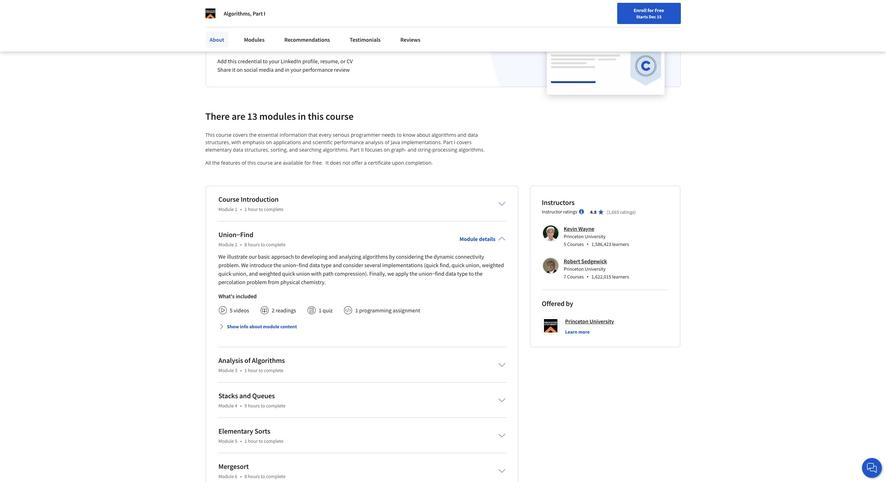 Task type: vqa. For each thing, say whether or not it's contained in the screenshot.
complete
yes



Task type: describe. For each thing, give the bounding box(es) containing it.
programmer
[[351, 132, 380, 138]]

1 algorithms. from the left
[[323, 146, 349, 153]]

0 vertical spatial part
[[253, 10, 263, 17]]

1 quiz
[[319, 307, 333, 314]]

princeton university
[[565, 318, 614, 325]]

0 horizontal spatial a
[[239, 39, 244, 51]]

1 programming assignment
[[355, 307, 420, 314]]

1 vertical spatial for
[[305, 160, 311, 166]]

1 vertical spatial certificate
[[368, 160, 391, 166]]

• inside robert sedgewick princeton university 7 courses • 1,622,015 learners
[[587, 273, 589, 281]]

4.8
[[590, 209, 597, 215]]

find,
[[440, 262, 451, 269]]

complete inside analysis of algorithms module 3 • 1 hour to complete
[[264, 368, 284, 374]]

performance inside 'this course covers the essential information that every serious programmer needs to know about algorithms and data structures, with emphasis on applications and scientific performance analysis of java implementations. part i covers elementary data structures, sorting, and searching algorithms. part ii focuses on graph- and string-processing algorithms.'
[[334, 139, 364, 146]]

8 for union−find
[[245, 242, 247, 248]]

5 inside elementary sorts module 5 • 1 hour to complete
[[235, 438, 237, 445]]

apply
[[395, 270, 409, 277]]

there are 13 modules in this course
[[205, 110, 354, 123]]

graph-
[[391, 146, 406, 153]]

1 vertical spatial a
[[364, 160, 367, 166]]

algorithms
[[252, 356, 285, 365]]

chat with us image
[[866, 463, 878, 474]]

complete inside course introduction module 1 • 1 hour to complete
[[264, 206, 284, 213]]

0 horizontal spatial union,
[[233, 270, 248, 277]]

path
[[323, 270, 334, 277]]

learn
[[565, 329, 578, 335]]

about inside dropdown button
[[249, 324, 262, 330]]

processing
[[433, 146, 457, 153]]

5 videos
[[230, 307, 249, 314]]

testimonials link
[[346, 32, 385, 47]]

what's included
[[218, 293, 257, 300]]

about
[[210, 36, 224, 43]]

1 vertical spatial by
[[566, 299, 573, 308]]

recommendations link
[[280, 32, 334, 47]]

details
[[479, 236, 496, 243]]

enroll for free starts dec 15
[[634, 7, 664, 19]]

finally,
[[369, 270, 386, 277]]

instructor
[[542, 209, 562, 215]]

physical
[[280, 279, 300, 286]]

0 horizontal spatial are
[[232, 110, 245, 123]]

0 horizontal spatial ratings
[[563, 209, 577, 215]]

1,622,015
[[592, 274, 611, 280]]

kevin
[[564, 225, 577, 232]]

performance inside add this credential to your linkedin profile, resume, or cv share it on social media and in your performance review
[[303, 66, 333, 73]]

1 horizontal spatial course
[[257, 160, 273, 166]]

recommendations
[[284, 36, 330, 43]]

0 vertical spatial your
[[679, 8, 689, 15]]

cv
[[347, 58, 353, 65]]

2 algorithms. from the left
[[459, 146, 485, 153]]

2 vertical spatial this
[[248, 160, 256, 166]]

information
[[280, 132, 307, 138]]

developing
[[301, 253, 328, 260]]

complete inside mergesort module 6 • 8 hours to complete
[[266, 474, 286, 480]]

module inside mergesort module 6 • 8 hours to complete
[[218, 474, 234, 480]]

kevin wayne princeton university 5 courses • 1,586,423 learners
[[564, 225, 629, 248]]

profile,
[[302, 58, 319, 65]]

robert
[[564, 258, 580, 265]]

all
[[205, 160, 211, 166]]

the up (quick
[[425, 253, 433, 260]]

complete inside elementary sorts module 5 • 1 hour to complete
[[264, 438, 284, 445]]

2 horizontal spatial on
[[384, 146, 390, 153]]

1 horizontal spatial covers
[[457, 139, 472, 146]]

• inside course introduction module 1 • 1 hour to complete
[[240, 206, 242, 213]]

(quick
[[424, 262, 439, 269]]

4
[[235, 403, 237, 409]]

course inside 'this course covers the essential information that every serious programmer needs to know about algorithms and data structures, with emphasis on applications and scientific performance analysis of java implementations. part i covers elementary data structures, sorting, and searching algorithms. part ii focuses on graph- and string-processing algorithms.'
[[216, 132, 232, 138]]

and inside add this credential to your linkedin profile, resume, or cv share it on social media and in your performance review
[[275, 66, 284, 73]]

1 vertical spatial of
[[242, 160, 246, 166]]

our
[[249, 253, 257, 260]]

quiz
[[323, 307, 333, 314]]

with inside 'this course covers the essential information that every serious programmer needs to know about algorithms and data structures, with emphasis on applications and scientific performance analysis of java implementations. part i covers elementary data structures, sorting, and searching algorithms. part ii focuses on graph- and string-processing algorithms.'
[[231, 139, 241, 146]]

complete inside stacks and queues module 4 • 9 hours to complete
[[266, 403, 286, 409]]

connectivity
[[455, 253, 484, 260]]

• inside union−find module 2 • 8 hours to complete
[[240, 242, 242, 248]]

algorithms inside 'this course covers the essential information that every serious programmer needs to know about algorithms and data structures, with emphasis on applications and scientific performance analysis of java implementations. part i covers elementary data structures, sorting, and searching algorithms. part ii focuses on graph- and string-processing algorithms.'
[[432, 132, 456, 138]]

readings
[[276, 307, 296, 314]]

robert sedgewick link
[[564, 258, 607, 265]]

it
[[232, 66, 236, 73]]

1 vertical spatial 5
[[230, 307, 233, 314]]

princeton for robert
[[564, 266, 584, 272]]

elementary
[[218, 427, 253, 436]]

1 vertical spatial type
[[457, 270, 468, 277]]

0 horizontal spatial quick
[[218, 270, 231, 277]]

find
[[669, 8, 679, 15]]

analyzing
[[339, 253, 361, 260]]

elementary sorts module 5 • 1 hour to complete
[[218, 427, 284, 445]]

0 horizontal spatial type
[[321, 262, 332, 269]]

1 vertical spatial weighted
[[259, 270, 281, 277]]

university for wayne
[[585, 234, 606, 240]]

on inside add this credential to your linkedin profile, resume, or cv share it on social media and in your performance review
[[237, 66, 243, 73]]

earn a career certificate
[[217, 39, 317, 51]]

learners for kevin wayne
[[612, 241, 629, 248]]

1 horizontal spatial are
[[274, 160, 282, 166]]

9
[[245, 403, 247, 409]]

offered
[[542, 299, 565, 308]]

hour for introduction
[[248, 206, 258, 213]]

algorithms,
[[224, 10, 252, 17]]

module inside union−find module 2 • 8 hours to complete
[[218, 242, 234, 248]]

offered by
[[542, 299, 573, 308]]

this
[[205, 132, 215, 138]]

dynamic
[[434, 253, 454, 260]]

1 left programming
[[355, 307, 358, 314]]

0 horizontal spatial your
[[269, 58, 280, 65]]

social
[[244, 66, 258, 73]]

1 horizontal spatial in
[[298, 110, 306, 123]]

princeton inside 'link'
[[565, 318, 589, 325]]

this course covers the essential information that every serious programmer needs to know about algorithms and data structures, with emphasis on applications and scientific performance analysis of java implementations. part i covers elementary data structures, sorting, and searching algorithms. part ii focuses on graph- and string-processing algorithms.
[[205, 132, 485, 153]]

every
[[319, 132, 331, 138]]

modules
[[244, 36, 265, 43]]

earn
[[217, 39, 237, 51]]

know
[[403, 132, 416, 138]]

to right 'approach'
[[295, 253, 300, 260]]

to inside analysis of algorithms module 3 • 1 hour to complete
[[259, 368, 263, 374]]

union−find
[[218, 230, 253, 239]]

it
[[326, 160, 329, 166]]

0 vertical spatial i
[[264, 10, 265, 17]]

1 vertical spatial part
[[443, 139, 453, 146]]

1 vertical spatial this
[[308, 110, 324, 123]]

• inside mergesort module 6 • 8 hours to complete
[[240, 474, 242, 480]]

essential
[[258, 132, 278, 138]]

add
[[217, 58, 227, 65]]

offer
[[352, 160, 363, 166]]

the right the all
[[212, 160, 220, 166]]

1 inside analysis of algorithms module 3 • 1 hour to complete
[[245, 368, 247, 374]]

union−find module 2 • 8 hours to complete
[[218, 230, 286, 248]]

1 inside elementary sorts module 5 • 1 hour to complete
[[245, 438, 247, 445]]

assignment
[[393, 307, 420, 314]]

new
[[690, 8, 699, 15]]

courses for robert
[[567, 274, 584, 280]]

media
[[259, 66, 274, 73]]

hour inside analysis of algorithms module 3 • 1 hour to complete
[[248, 368, 258, 374]]

implementations.
[[401, 139, 442, 146]]

introduce
[[250, 262, 272, 269]]

15
[[657, 14, 662, 19]]

modules link
[[240, 32, 269, 47]]

compression).
[[335, 270, 368, 277]]

to down 'connectivity'
[[469, 270, 474, 277]]

hours inside stacks and queues module 4 • 9 hours to complete
[[248, 403, 260, 409]]

module details
[[460, 236, 496, 243]]

the right "apply"
[[410, 270, 418, 277]]

1 horizontal spatial ratings
[[620, 209, 634, 215]]

1 horizontal spatial quick
[[282, 270, 295, 277]]

career
[[246, 39, 273, 51]]

introduction
[[241, 195, 279, 204]]

module up 'connectivity'
[[460, 236, 478, 243]]

add this credential to your linkedin profile, resume, or cv share it on social media and in your performance review
[[217, 58, 353, 73]]

consider
[[343, 262, 363, 269]]

module inside stacks and queues module 4 • 9 hours to complete
[[218, 403, 234, 409]]

resume,
[[320, 58, 339, 65]]

with inside we illustrate our basic approach to developing and analyzing algorithms by considering the dynamic connectivity problem. we introduce the union−find data type and consider several implementations (quick find, quick union, weighted quick union, and weighted quick union with path compression). finally, we apply the union−find data type to the percolation problem from physical chemistry.
[[311, 270, 322, 277]]

course introduction module 1 • 1 hour to complete
[[218, 195, 284, 213]]

about inside 'this course covers the essential information that every serious programmer needs to know about algorithms and data structures, with emphasis on applications and scientific performance analysis of java implementations. part i covers elementary data structures, sorting, and searching algorithms. part ii focuses on graph- and string-processing algorithms.'
[[417, 132, 430, 138]]



Task type: locate. For each thing, give the bounding box(es) containing it.
1,586,423
[[592, 241, 611, 248]]

• inside analysis of algorithms module 3 • 1 hour to complete
[[240, 368, 242, 374]]

dec
[[649, 14, 656, 19]]

included
[[236, 293, 257, 300]]

0 vertical spatial union,
[[466, 262, 481, 269]]

5 left videos
[[230, 307, 233, 314]]

1 horizontal spatial a
[[364, 160, 367, 166]]

hours inside mergesort module 6 • 8 hours to complete
[[248, 474, 260, 480]]

1 horizontal spatial we
[[241, 262, 248, 269]]

in down linkedin at the top
[[285, 66, 290, 73]]

learners for robert sedgewick
[[612, 274, 629, 280]]

learn more
[[565, 329, 590, 335]]

0 horizontal spatial algorithms
[[363, 253, 388, 260]]

university up more at the right of the page
[[590, 318, 614, 325]]

1 vertical spatial course
[[216, 132, 232, 138]]

the up emphasis
[[249, 132, 257, 138]]

sorts
[[255, 427, 270, 436]]

1 horizontal spatial your
[[291, 66, 301, 73]]

module inside elementary sorts module 5 • 1 hour to complete
[[218, 438, 234, 445]]

mergesort
[[218, 462, 249, 471]]

2 hours from the top
[[248, 403, 260, 409]]

ii
[[361, 146, 364, 153]]

1 vertical spatial algorithms
[[363, 253, 388, 260]]

to inside union−find module 2 • 8 hours to complete
[[261, 242, 265, 248]]

quick right find,
[[452, 262, 465, 269]]

to inside course introduction module 1 • 1 hour to complete
[[259, 206, 263, 213]]

2 courses from the top
[[567, 274, 584, 280]]

union−find
[[283, 262, 308, 269], [419, 270, 444, 277]]

on left graph-
[[384, 146, 390, 153]]

considering
[[396, 253, 424, 260]]

university inside robert sedgewick princeton university 7 courses • 1,622,015 learners
[[585, 266, 606, 272]]

certificate down focuses
[[368, 160, 391, 166]]

5 down kevin
[[564, 241, 566, 248]]

0 vertical spatial learners
[[612, 241, 629, 248]]

quick up physical
[[282, 270, 295, 277]]

of
[[385, 139, 390, 146], [242, 160, 246, 166], [245, 356, 251, 365]]

to inside 'this course covers the essential information that every serious programmer needs to know about algorithms and data structures, with emphasis on applications and scientific performance analysis of java implementations. part i covers elementary data structures, sorting, and searching algorithms. part ii focuses on graph- and string-processing algorithms.'
[[397, 132, 402, 138]]

quick
[[452, 262, 465, 269], [218, 270, 231, 277], [282, 270, 295, 277]]

6
[[235, 474, 237, 480]]

2 horizontal spatial part
[[443, 139, 453, 146]]

1 vertical spatial we
[[241, 262, 248, 269]]

princeton up learn more "button"
[[565, 318, 589, 325]]

2 vertical spatial course
[[257, 160, 273, 166]]

0 vertical spatial algorithms
[[432, 132, 456, 138]]

about right "info"
[[249, 324, 262, 330]]

• inside kevin wayne princeton university 5 courses • 1,586,423 learners
[[587, 241, 589, 248]]

implementations
[[382, 262, 423, 269]]

reviews
[[400, 36, 420, 43]]

1 vertical spatial hour
[[248, 368, 258, 374]]

module down elementary
[[218, 438, 234, 445]]

with left emphasis
[[231, 139, 241, 146]]

algorithms
[[432, 132, 456, 138], [363, 253, 388, 260]]

0 horizontal spatial union−find
[[283, 262, 308, 269]]

union−find down (quick
[[419, 270, 444, 277]]

8 down the union−find
[[245, 242, 247, 248]]

8 inside union−find module 2 • 8 hours to complete
[[245, 242, 247, 248]]

1 vertical spatial structures,
[[245, 146, 269, 153]]

to inside elementary sorts module 5 • 1 hour to complete
[[259, 438, 263, 445]]

1 vertical spatial university
[[585, 266, 606, 272]]

this up that
[[308, 110, 324, 123]]

3 hours from the top
[[248, 474, 260, 480]]

0 vertical spatial we
[[218, 253, 226, 260]]

2 vertical spatial hours
[[248, 474, 260, 480]]

0 vertical spatial of
[[385, 139, 390, 146]]

1 vertical spatial performance
[[334, 139, 364, 146]]

1 horizontal spatial for
[[648, 7, 654, 13]]

about up implementations.
[[417, 132, 430, 138]]

the down 'approach'
[[274, 262, 281, 269]]

0 vertical spatial are
[[232, 110, 245, 123]]

)
[[634, 209, 636, 215]]

None search field
[[101, 4, 271, 19]]

this inside add this credential to your linkedin profile, resume, or cv share it on social media and in your performance review
[[228, 58, 237, 65]]

to down algorithms
[[259, 368, 263, 374]]

to inside mergesort module 6 • 8 hours to complete
[[261, 474, 265, 480]]

university for sedgewick
[[585, 266, 606, 272]]

by inside we illustrate our basic approach to developing and analyzing algorithms by considering the dynamic connectivity problem. we introduce the union−find data type and consider several implementations (quick find, quick union, weighted quick union, and weighted quick union with path compression). finally, we apply the union−find data type to the percolation problem from physical chemistry.
[[389, 253, 395, 260]]

covers up emphasis
[[233, 132, 248, 138]]

0 vertical spatial course
[[326, 110, 354, 123]]

for
[[648, 7, 654, 13], [305, 160, 311, 166]]

1 vertical spatial are
[[274, 160, 282, 166]]

what's
[[218, 293, 235, 300]]

1 horizontal spatial 5
[[235, 438, 237, 445]]

wayne
[[578, 225, 595, 232]]

of inside analysis of algorithms module 3 • 1 hour to complete
[[245, 356, 251, 365]]

linkedin
[[281, 58, 301, 65]]

1 horizontal spatial on
[[266, 139, 272, 146]]

of right analysis
[[245, 356, 251, 365]]

2 vertical spatial university
[[590, 318, 614, 325]]

on right it
[[237, 66, 243, 73]]

of inside 'this course covers the essential information that every serious programmer needs to know about algorithms and data structures, with emphasis on applications and scientific performance analysis of java implementations. part i covers elementary data structures, sorting, and searching algorithms. part ii focuses on graph- and string-processing algorithms.'
[[385, 139, 390, 146]]

ratings right 1,665
[[620, 209, 634, 215]]

modules
[[259, 110, 296, 123]]

• inside elementary sorts module 5 • 1 hour to complete
[[240, 438, 242, 445]]

0 vertical spatial by
[[389, 253, 395, 260]]

1 right "3" at bottom
[[245, 368, 247, 374]]

learners inside kevin wayne princeton university 5 courses • 1,586,423 learners
[[612, 241, 629, 248]]

2 vertical spatial princeton
[[565, 318, 589, 325]]

1 horizontal spatial structures,
[[245, 146, 269, 153]]

this up it
[[228, 58, 237, 65]]

and
[[275, 66, 284, 73], [458, 132, 467, 138], [302, 139, 311, 146], [289, 146, 298, 153], [408, 146, 417, 153], [329, 253, 338, 260], [333, 262, 342, 269], [249, 270, 258, 277], [239, 392, 251, 401]]

1 vertical spatial union−find
[[419, 270, 444, 277]]

certificate up linkedin at the top
[[275, 39, 317, 51]]

not
[[343, 160, 350, 166]]

weighted down 'connectivity'
[[482, 262, 504, 269]]

2 learners from the top
[[612, 274, 629, 280]]

1 hours from the top
[[248, 242, 260, 248]]

1 down elementary
[[245, 438, 247, 445]]

1 hour from the top
[[248, 206, 258, 213]]

1 horizontal spatial union,
[[466, 262, 481, 269]]

show info about module content button
[[216, 321, 300, 333]]

1 left quiz
[[319, 307, 322, 314]]

0 horizontal spatial part
[[253, 10, 263, 17]]

1 vertical spatial your
[[269, 58, 280, 65]]

queues
[[252, 392, 275, 401]]

module left "3" at bottom
[[218, 368, 234, 374]]

0 vertical spatial university
[[585, 234, 606, 240]]

• down the union−find
[[240, 242, 242, 248]]

in inside add this credential to your linkedin profile, resume, or cv share it on social media and in your performance review
[[285, 66, 290, 73]]

hours right 6
[[248, 474, 260, 480]]

to down queues
[[261, 403, 265, 409]]

0 vertical spatial on
[[237, 66, 243, 73]]

are down sorting,
[[274, 160, 282, 166]]

completion.
[[406, 160, 433, 166]]

i inside 'this course covers the essential information that every serious programmer needs to know about algorithms and data structures, with emphasis on applications and scientific performance analysis of java implementations. part i covers elementary data structures, sorting, and searching algorithms. part ii focuses on graph- and string-processing algorithms.'
[[454, 139, 455, 146]]

2 horizontal spatial 5
[[564, 241, 566, 248]]

2 vertical spatial part
[[350, 146, 360, 153]]

for inside enroll for free starts dec 15
[[648, 7, 654, 13]]

princeton down kevin
[[564, 234, 584, 240]]

0 horizontal spatial by
[[389, 253, 395, 260]]

hours inside union−find module 2 • 8 hours to complete
[[248, 242, 260, 248]]

1 horizontal spatial about
[[417, 132, 430, 138]]

2
[[235, 242, 237, 248], [272, 307, 275, 314]]

1 horizontal spatial this
[[248, 160, 256, 166]]

quick down problem.
[[218, 270, 231, 277]]

course
[[218, 195, 239, 204]]

learners right 1,622,015
[[612, 274, 629, 280]]

1 8 from the top
[[245, 242, 247, 248]]

robert sedgewick image
[[543, 258, 559, 274]]

1 down "course" on the top left of page
[[235, 206, 237, 213]]

career
[[700, 8, 714, 15]]

coursera career certificate image
[[547, 19, 665, 95]]

2 vertical spatial your
[[291, 66, 301, 73]]

string-
[[418, 146, 433, 153]]

analysis of algorithms module 3 • 1 hour to complete
[[218, 356, 285, 374]]

with up the chemistry.
[[311, 270, 322, 277]]

hour for sorts
[[248, 438, 258, 445]]

8 right 6
[[245, 474, 247, 480]]

• right 6
[[240, 474, 242, 480]]

to down 'sorts'
[[259, 438, 263, 445]]

by up implementations
[[389, 253, 395, 260]]

hour right "3" at bottom
[[248, 368, 258, 374]]

part up processing
[[443, 139, 453, 146]]

for up "dec"
[[648, 7, 654, 13]]

0 horizontal spatial certificate
[[275, 39, 317, 51]]

princeton down robert at the right of page
[[564, 266, 584, 272]]

2 hour from the top
[[248, 368, 258, 374]]

1 vertical spatial princeton
[[564, 266, 584, 272]]

1 horizontal spatial algorithms
[[432, 132, 456, 138]]

module down "course" on the top left of page
[[218, 206, 234, 213]]

several
[[364, 262, 381, 269]]

princeton inside kevin wayne princeton university 5 courses • 1,586,423 learners
[[564, 234, 584, 240]]

hours for union−find
[[248, 242, 260, 248]]

1 horizontal spatial weighted
[[482, 262, 504, 269]]

0 vertical spatial type
[[321, 262, 332, 269]]

instructors
[[542, 198, 575, 207]]

focuses
[[365, 146, 383, 153]]

to up 'media' at the left of page
[[263, 58, 268, 65]]

0 vertical spatial covers
[[233, 132, 248, 138]]

0 horizontal spatial i
[[264, 10, 265, 17]]

learners inside robert sedgewick princeton university 7 courses • 1,622,015 learners
[[612, 274, 629, 280]]

module left 4
[[218, 403, 234, 409]]

1 horizontal spatial 2
[[272, 307, 275, 314]]

emphasis
[[243, 139, 265, 146]]

structures,
[[205, 139, 230, 146], [245, 146, 269, 153]]

2 inside union−find module 2 • 8 hours to complete
[[235, 242, 237, 248]]

hours up our at the bottom left of the page
[[248, 242, 260, 248]]

1 vertical spatial i
[[454, 139, 455, 146]]

ratings down instructors
[[563, 209, 577, 215]]

programming
[[359, 307, 392, 314]]

the
[[249, 132, 257, 138], [212, 160, 220, 166], [425, 253, 433, 260], [274, 262, 281, 269], [410, 270, 418, 277], [475, 270, 483, 277]]

type down 'connectivity'
[[457, 270, 468, 277]]

• left 9
[[240, 403, 242, 409]]

courses down the kevin wayne link
[[567, 241, 584, 248]]

0 horizontal spatial course
[[216, 132, 232, 138]]

module inside analysis of algorithms module 3 • 1 hour to complete
[[218, 368, 234, 374]]

module left 6
[[218, 474, 234, 480]]

or
[[341, 58, 346, 65]]

we up problem.
[[218, 253, 226, 260]]

•
[[240, 206, 242, 213], [587, 241, 589, 248], [240, 242, 242, 248], [587, 273, 589, 281], [240, 368, 242, 374], [240, 403, 242, 409], [240, 438, 242, 445], [240, 474, 242, 480]]

university up 1,586,423
[[585, 234, 606, 240]]

the inside 'this course covers the essential information that every serious programmer needs to know about algorithms and data structures, with emphasis on applications and scientific performance analysis of java implementations. part i covers elementary data structures, sorting, and searching algorithms. part ii focuses on graph- and string-processing algorithms.'
[[249, 132, 257, 138]]

java
[[391, 139, 400, 146]]

1 vertical spatial on
[[266, 139, 272, 146]]

courses inside robert sedgewick princeton university 7 courses • 1,622,015 learners
[[567, 274, 584, 280]]

learners right 1,586,423
[[612, 241, 629, 248]]

performance down serious
[[334, 139, 364, 146]]

1 horizontal spatial by
[[566, 299, 573, 308]]

covers up processing
[[457, 139, 472, 146]]

1 horizontal spatial part
[[350, 146, 360, 153]]

union, down 'connectivity'
[[466, 262, 481, 269]]

in up information
[[298, 110, 306, 123]]

module down the union−find
[[218, 242, 234, 248]]

2 vertical spatial of
[[245, 356, 251, 365]]

princeton university link
[[565, 317, 614, 326]]

hours
[[248, 242, 260, 248], [248, 403, 260, 409], [248, 474, 260, 480]]

enroll
[[634, 7, 647, 13]]

2 8 from the top
[[245, 474, 247, 480]]

union,
[[466, 262, 481, 269], [233, 270, 248, 277]]

the down 'connectivity'
[[475, 270, 483, 277]]

i up processing
[[454, 139, 455, 146]]

robert sedgewick princeton university 7 courses • 1,622,015 learners
[[564, 258, 629, 281]]

kevin wayne link
[[564, 225, 595, 232]]

2 horizontal spatial course
[[326, 110, 354, 123]]

• down elementary
[[240, 438, 242, 445]]

1 vertical spatial courses
[[567, 274, 584, 280]]

• left 1,622,015
[[587, 273, 589, 281]]

• right "3" at bottom
[[240, 368, 242, 374]]

to inside stacks and queues module 4 • 9 hours to complete
[[261, 403, 265, 409]]

0 vertical spatial a
[[239, 39, 244, 51]]

hour inside elementary sorts module 5 • 1 hour to complete
[[248, 438, 258, 445]]

2 horizontal spatial quick
[[452, 262, 465, 269]]

available
[[283, 160, 303, 166]]

8 for mergesort
[[245, 474, 247, 480]]

1 horizontal spatial union−find
[[419, 270, 444, 277]]

that
[[308, 132, 318, 138]]

for left free.
[[305, 160, 311, 166]]

features
[[221, 160, 240, 166]]

testimonials
[[350, 36, 381, 43]]

1 vertical spatial in
[[298, 110, 306, 123]]

basic
[[258, 253, 270, 260]]

of right features
[[242, 160, 246, 166]]

0 vertical spatial weighted
[[482, 262, 504, 269]]

university inside kevin wayne princeton university 5 courses • 1,586,423 learners
[[585, 234, 606, 240]]

• left 1,586,423
[[587, 241, 589, 248]]

0 vertical spatial hour
[[248, 206, 258, 213]]

to inside add this credential to your linkedin profile, resume, or cv share it on social media and in your performance review
[[263, 58, 268, 65]]

module inside course introduction module 1 • 1 hour to complete
[[218, 206, 234, 213]]

this down emphasis
[[248, 160, 256, 166]]

find your new career link
[[666, 7, 717, 16]]

sedgewick
[[581, 258, 607, 265]]

1
[[235, 206, 237, 213], [245, 206, 247, 213], [319, 307, 322, 314], [355, 307, 358, 314], [245, 368, 247, 374], [245, 438, 247, 445]]

type up path
[[321, 262, 332, 269]]

a right offer
[[364, 160, 367, 166]]

union−find up union
[[283, 262, 308, 269]]

kevin wayne image
[[543, 226, 559, 241]]

part right algorithms,
[[253, 10, 263, 17]]

2 vertical spatial hour
[[248, 438, 258, 445]]

0 horizontal spatial covers
[[233, 132, 248, 138]]

0 vertical spatial princeton
[[564, 234, 584, 240]]

course up serious
[[326, 110, 354, 123]]

complete inside union−find module 2 • 8 hours to complete
[[266, 242, 286, 248]]

0 vertical spatial performance
[[303, 66, 333, 73]]

show info about module content
[[227, 324, 297, 330]]

0 horizontal spatial structures,
[[205, 139, 230, 146]]

• inside stacks and queues module 4 • 9 hours to complete
[[240, 403, 242, 409]]

princeton for kevin
[[564, 234, 584, 240]]

your down linkedin at the top
[[291, 66, 301, 73]]

0 vertical spatial 2
[[235, 242, 237, 248]]

0 horizontal spatial for
[[305, 160, 311, 166]]

and inside stacks and queues module 4 • 9 hours to complete
[[239, 392, 251, 401]]

starts
[[636, 14, 648, 19]]

your up 'media' at the left of page
[[269, 58, 280, 65]]

hours for mergesort
[[248, 474, 260, 480]]

2 left readings
[[272, 307, 275, 314]]

8 inside mergesort module 6 • 8 hours to complete
[[245, 474, 247, 480]]

algorithms inside we illustrate our basic approach to developing and analyzing algorithms by considering the dynamic connectivity problem. we introduce the union−find data type and consider several implementations (quick find, quick union, weighted quick union, and weighted quick union with path compression). finally, we apply the union−find data type to the percolation problem from physical chemistry.
[[363, 253, 388, 260]]

reviews link
[[396, 32, 425, 47]]

5 inside kevin wayne princeton university 5 courses • 1,586,423 learners
[[564, 241, 566, 248]]

learners
[[612, 241, 629, 248], [612, 274, 629, 280]]

approach
[[271, 253, 294, 260]]

review
[[334, 66, 350, 73]]

0 vertical spatial with
[[231, 139, 241, 146]]

2 vertical spatial 5
[[235, 438, 237, 445]]

1 horizontal spatial certificate
[[368, 160, 391, 166]]

1 learners from the top
[[612, 241, 629, 248]]

courses for kevin
[[567, 241, 584, 248]]

to up basic
[[261, 242, 265, 248]]

princeton university image
[[205, 8, 215, 18]]

1 vertical spatial 2
[[272, 307, 275, 314]]

2 readings
[[272, 307, 296, 314]]

to down introduction on the top of page
[[259, 206, 263, 213]]

free.
[[313, 160, 323, 166]]

1 vertical spatial learners
[[612, 274, 629, 280]]

to right 6
[[261, 474, 265, 480]]

we down 'illustrate' in the bottom of the page
[[241, 262, 248, 269]]

courses inside kevin wayne princeton university 5 courses • 1,586,423 learners
[[567, 241, 584, 248]]

3 hour from the top
[[248, 438, 258, 445]]

0 vertical spatial this
[[228, 58, 237, 65]]

0 vertical spatial hours
[[248, 242, 260, 248]]

share
[[217, 66, 231, 73]]

0 horizontal spatial with
[[231, 139, 241, 146]]

we illustrate our basic approach to developing and analyzing algorithms by considering the dynamic connectivity problem. we introduce the union−find data type and consider several implementations (quick find, quick union, weighted quick union, and weighted quick union with path compression). finally, we apply the union−find data type to the percolation problem from physical chemistry.
[[218, 253, 504, 286]]

union
[[296, 270, 310, 277]]

on down essential
[[266, 139, 272, 146]]

from
[[268, 279, 279, 286]]

hours right 9
[[248, 403, 260, 409]]

credential
[[238, 58, 262, 65]]

hour
[[248, 206, 258, 213], [248, 368, 258, 374], [248, 438, 258, 445]]

info
[[240, 324, 248, 330]]

1 down introduction on the top of page
[[245, 206, 247, 213]]

0 horizontal spatial 5
[[230, 307, 233, 314]]

university inside 'link'
[[590, 318, 614, 325]]

1 courses from the top
[[567, 241, 584, 248]]

0 horizontal spatial in
[[285, 66, 290, 73]]

7
[[564, 274, 566, 280]]

this
[[228, 58, 237, 65], [308, 110, 324, 123], [248, 160, 256, 166]]

show
[[227, 324, 239, 330]]

are left 13
[[232, 110, 245, 123]]

performance down profile, on the left top of the page
[[303, 66, 333, 73]]

algorithms up several
[[363, 253, 388, 260]]

0 horizontal spatial on
[[237, 66, 243, 73]]

3
[[235, 368, 237, 374]]

serious
[[333, 132, 350, 138]]

algorithms up processing
[[432, 132, 456, 138]]

1 vertical spatial covers
[[457, 139, 472, 146]]

part left the ii
[[350, 146, 360, 153]]

princeton inside robert sedgewick princeton university 7 courses • 1,622,015 learners
[[564, 266, 584, 272]]

algorithms. up does
[[323, 146, 349, 153]]

hour inside course introduction module 1 • 1 hour to complete
[[248, 206, 258, 213]]

structures, up elementary
[[205, 139, 230, 146]]

analysis
[[365, 139, 384, 146]]

0 vertical spatial 8
[[245, 242, 247, 248]]

complete
[[264, 206, 284, 213], [266, 242, 286, 248], [264, 368, 284, 374], [266, 403, 286, 409], [264, 438, 284, 445], [266, 474, 286, 480]]

0 vertical spatial structures,
[[205, 139, 230, 146]]

0 vertical spatial in
[[285, 66, 290, 73]]

course
[[326, 110, 354, 123], [216, 132, 232, 138], [257, 160, 273, 166]]

1 horizontal spatial i
[[454, 139, 455, 146]]



